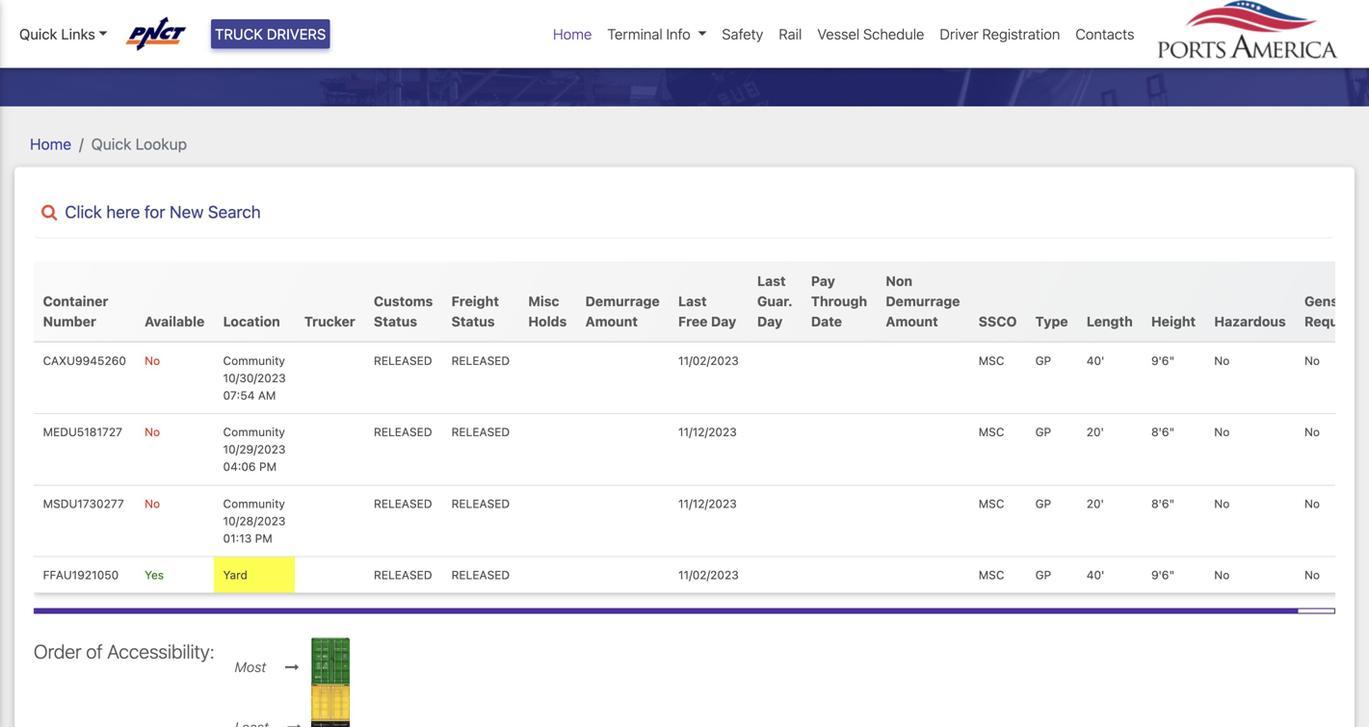 Task type: locate. For each thing, give the bounding box(es) containing it.
0 horizontal spatial quick lookup
[[91, 135, 187, 153]]

2 9'6" from the top
[[1152, 569, 1175, 582]]

pm inside community 10/29/2023 04:06 pm
[[259, 460, 277, 474]]

3 community from the top
[[223, 497, 285, 511]]

community inside community 10/29/2023 04:06 pm
[[223, 426, 285, 439]]

0 horizontal spatial amount
[[586, 314, 638, 329]]

0 vertical spatial 11/02/2023
[[679, 354, 739, 368]]

links
[[61, 26, 95, 42]]

day for last free day
[[711, 314, 737, 329]]

length
[[1087, 314, 1133, 329]]

day down guar.
[[758, 314, 783, 329]]

0 vertical spatial last
[[758, 273, 786, 289]]

home left terminal
[[553, 26, 592, 42]]

customs status
[[374, 293, 433, 329]]

last up free
[[679, 293, 707, 309]]

1 vertical spatial pm
[[255, 532, 273, 545]]

last inside "last guar. day"
[[758, 273, 786, 289]]

quick lookup
[[595, 18, 774, 55], [91, 135, 187, 153]]

demurrage
[[586, 293, 660, 309], [886, 293, 961, 309]]

0 horizontal spatial day
[[711, 314, 737, 329]]

1 11/02/2023 from the top
[[679, 354, 739, 368]]

1 8'6" from the top
[[1152, 426, 1175, 439]]

click here for new search link
[[34, 202, 1336, 222]]

last for last guar. day
[[758, 273, 786, 289]]

ffau1921050
[[43, 569, 119, 582]]

amount right holds
[[586, 314, 638, 329]]

1 community from the top
[[223, 354, 285, 368]]

pay through date
[[812, 273, 868, 329]]

2 day from the left
[[758, 314, 783, 329]]

freight
[[452, 293, 499, 309]]

1 horizontal spatial day
[[758, 314, 783, 329]]

1 demurrage from the left
[[586, 293, 660, 309]]

40' for yard
[[1087, 569, 1105, 582]]

community up 10/30/2023
[[223, 354, 285, 368]]

1 msc from the top
[[979, 354, 1005, 368]]

8'6"
[[1152, 426, 1175, 439], [1152, 497, 1175, 511]]

2 40' from the top
[[1087, 569, 1105, 582]]

0 vertical spatial pm
[[259, 460, 277, 474]]

1 horizontal spatial last
[[758, 273, 786, 289]]

0 vertical spatial 40'
[[1087, 354, 1105, 368]]

1 11/12/2023 from the top
[[679, 426, 737, 439]]

community up 10/28/2023
[[223, 497, 285, 511]]

0 horizontal spatial status
[[374, 314, 417, 329]]

community up '10/29/2023'
[[223, 426, 285, 439]]

2 community from the top
[[223, 426, 285, 439]]

genset required
[[1305, 293, 1365, 329]]

home link up search image
[[30, 135, 71, 153]]

2 11/12/2023 from the top
[[679, 497, 737, 511]]

1 horizontal spatial home
[[553, 26, 592, 42]]

pm for 04:06
[[259, 460, 277, 474]]

11/02/2023
[[679, 354, 739, 368], [679, 569, 739, 582]]

home
[[553, 26, 592, 42], [30, 135, 71, 153]]

order
[[34, 641, 82, 663]]

lookup up 'click here for new search'
[[136, 135, 187, 153]]

11/02/2023 for yard
[[679, 569, 739, 582]]

most
[[235, 659, 266, 676]]

location
[[223, 314, 280, 329]]

container number
[[43, 293, 108, 329]]

1 vertical spatial 9'6"
[[1152, 569, 1175, 582]]

11/12/2023
[[679, 426, 737, 439], [679, 497, 737, 511]]

1 vertical spatial 11/02/2023
[[679, 569, 739, 582]]

freight status
[[452, 293, 499, 329]]

1 vertical spatial 8'6"
[[1152, 497, 1175, 511]]

2 msc from the top
[[979, 426, 1005, 439]]

0 vertical spatial home
[[553, 26, 592, 42]]

40'
[[1087, 354, 1105, 368], [1087, 569, 1105, 582]]

2 20' from the top
[[1087, 497, 1105, 511]]

1 vertical spatial home link
[[30, 135, 71, 153]]

released
[[374, 354, 432, 368], [452, 354, 510, 368], [374, 426, 432, 439], [452, 426, 510, 439], [374, 497, 432, 511], [452, 497, 510, 511], [374, 569, 432, 582], [452, 569, 510, 582]]

1 day from the left
[[711, 314, 737, 329]]

am
[[258, 389, 276, 402]]

20' for community 10/28/2023 01:13 pm
[[1087, 497, 1105, 511]]

1 vertical spatial community
[[223, 426, 285, 439]]

1 horizontal spatial amount
[[886, 314, 939, 329]]

2 gp from the top
[[1036, 426, 1052, 439]]

0 horizontal spatial last
[[679, 293, 707, 309]]

10/29/2023
[[223, 443, 286, 457]]

status down freight
[[452, 314, 495, 329]]

0 horizontal spatial demurrage
[[586, 293, 660, 309]]

3 gp from the top
[[1036, 497, 1052, 511]]

gp
[[1036, 354, 1052, 368], [1036, 426, 1052, 439], [1036, 497, 1052, 511], [1036, 569, 1052, 582]]

community
[[223, 354, 285, 368], [223, 426, 285, 439], [223, 497, 285, 511]]

1 horizontal spatial quick lookup
[[595, 18, 774, 55]]

8'6" for community 10/28/2023 01:13 pm
[[1152, 497, 1175, 511]]

rail
[[779, 26, 802, 42]]

last guar. day
[[758, 273, 793, 329]]

2 amount from the left
[[886, 314, 939, 329]]

community 10/28/2023 01:13 pm
[[223, 497, 286, 545]]

lookup
[[678, 18, 774, 55], [136, 135, 187, 153]]

1 horizontal spatial demurrage
[[886, 293, 961, 309]]

1 horizontal spatial lookup
[[678, 18, 774, 55]]

quick links link
[[19, 23, 108, 45]]

community for 01:13
[[223, 497, 285, 511]]

3 msc from the top
[[979, 497, 1005, 511]]

community inside the community 10/28/2023 01:13 pm
[[223, 497, 285, 511]]

last inside the last free day
[[679, 293, 707, 309]]

community for 07:54
[[223, 354, 285, 368]]

2 status from the left
[[452, 314, 495, 329]]

1 gp from the top
[[1036, 354, 1052, 368]]

0 vertical spatial quick lookup
[[595, 18, 774, 55]]

2 11/02/2023 from the top
[[679, 569, 739, 582]]

gp for community 10/28/2023 01:13 pm
[[1036, 497, 1052, 511]]

2 vertical spatial community
[[223, 497, 285, 511]]

0 vertical spatial long arrow right image
[[278, 661, 307, 675]]

no
[[145, 354, 160, 368], [1215, 354, 1230, 368], [1305, 354, 1321, 368], [145, 426, 160, 439], [1215, 426, 1230, 439], [1305, 426, 1321, 439], [145, 497, 160, 511], [1215, 497, 1230, 511], [1305, 497, 1321, 511], [1215, 569, 1230, 582], [1305, 569, 1321, 582]]

contacts
[[1076, 26, 1135, 42]]

home link
[[546, 15, 600, 52], [30, 135, 71, 153]]

truck
[[215, 26, 263, 42]]

1 vertical spatial 20'
[[1087, 497, 1105, 511]]

msc
[[979, 354, 1005, 368], [979, 426, 1005, 439], [979, 497, 1005, 511], [979, 569, 1005, 582]]

amount down the non
[[886, 314, 939, 329]]

9'6"
[[1152, 354, 1175, 368], [1152, 569, 1175, 582]]

1 vertical spatial 40'
[[1087, 569, 1105, 582]]

0 horizontal spatial home
[[30, 135, 71, 153]]

home up search image
[[30, 135, 71, 153]]

demurrage down the non
[[886, 293, 961, 309]]

status inside freight status
[[452, 314, 495, 329]]

pm
[[259, 460, 277, 474], [255, 532, 273, 545]]

terminal info
[[608, 26, 691, 42]]

day
[[711, 314, 737, 329], [758, 314, 783, 329]]

home link left terminal
[[546, 15, 600, 52]]

pay
[[812, 273, 836, 289]]

1 horizontal spatial home link
[[546, 15, 600, 52]]

vessel schedule link
[[810, 15, 933, 52]]

status down customs
[[374, 314, 417, 329]]

lookup left "rail"
[[678, 18, 774, 55]]

1 20' from the top
[[1087, 426, 1105, 439]]

1 vertical spatial long arrow right image
[[280, 722, 309, 728]]

pm inside the community 10/28/2023 01:13 pm
[[255, 532, 273, 545]]

0 vertical spatial 20'
[[1087, 426, 1105, 439]]

amount inside the "demurrage amount"
[[586, 314, 638, 329]]

1 40' from the top
[[1087, 354, 1105, 368]]

msc for community 10/28/2023 01:13 pm
[[979, 497, 1005, 511]]

0 vertical spatial 8'6"
[[1152, 426, 1175, 439]]

20'
[[1087, 426, 1105, 439], [1087, 497, 1105, 511]]

demurrage right misc holds
[[586, 293, 660, 309]]

0 vertical spatial 11/12/2023
[[679, 426, 737, 439]]

quick links
[[19, 26, 95, 42]]

last
[[758, 273, 786, 289], [679, 293, 707, 309]]

1 vertical spatial last
[[679, 293, 707, 309]]

here
[[106, 202, 140, 222]]

community inside community 10/30/2023 07:54 am
[[223, 354, 285, 368]]

status inside customs status
[[374, 314, 417, 329]]

guar.
[[758, 293, 793, 309]]

msc for community 10/30/2023 07:54 am
[[979, 354, 1005, 368]]

pm for 01:13
[[255, 532, 273, 545]]

info
[[667, 26, 691, 42]]

day right free
[[711, 314, 737, 329]]

2 8'6" from the top
[[1152, 497, 1175, 511]]

long arrow right image
[[278, 661, 307, 675], [280, 722, 309, 728]]

1 amount from the left
[[586, 314, 638, 329]]

medu5181727
[[43, 426, 122, 439]]

safety link
[[715, 15, 771, 52]]

0 vertical spatial community
[[223, 354, 285, 368]]

last up guar.
[[758, 273, 786, 289]]

1 vertical spatial 11/12/2023
[[679, 497, 737, 511]]

11/02/2023 for community
[[679, 354, 739, 368]]

1 status from the left
[[374, 314, 417, 329]]

community for 04:06
[[223, 426, 285, 439]]

status
[[374, 314, 417, 329], [452, 314, 495, 329]]

accessibility:
[[107, 641, 215, 663]]

0 vertical spatial 9'6"
[[1152, 354, 1175, 368]]

gp for community 10/30/2023 07:54 am
[[1036, 354, 1052, 368]]

2 horizontal spatial quick
[[595, 18, 671, 55]]

1 vertical spatial lookup
[[136, 135, 187, 153]]

pm down 10/28/2023
[[255, 532, 273, 545]]

1 vertical spatial quick lookup
[[91, 135, 187, 153]]

1 9'6" from the top
[[1152, 354, 1175, 368]]

new
[[170, 202, 204, 222]]

20' for community 10/29/2023 04:06 pm
[[1087, 426, 1105, 439]]

day inside "last guar. day"
[[758, 314, 783, 329]]

1 horizontal spatial status
[[452, 314, 495, 329]]

terminal
[[608, 26, 663, 42]]

pm down '10/29/2023'
[[259, 460, 277, 474]]

day inside the last free day
[[711, 314, 737, 329]]

msc for community 10/29/2023 04:06 pm
[[979, 426, 1005, 439]]

quick
[[595, 18, 671, 55], [19, 26, 57, 42], [91, 135, 132, 153]]

holds
[[529, 314, 567, 329]]



Task type: describe. For each thing, give the bounding box(es) containing it.
truck drivers
[[215, 26, 326, 42]]

yard
[[223, 569, 248, 582]]

0 horizontal spatial quick
[[19, 26, 57, 42]]

registration
[[983, 26, 1061, 42]]

1 horizontal spatial quick
[[91, 135, 132, 153]]

for
[[144, 202, 165, 222]]

yes
[[145, 569, 164, 582]]

04:06
[[223, 460, 256, 474]]

2 demurrage from the left
[[886, 293, 961, 309]]

customs
[[374, 293, 433, 309]]

10/28/2023
[[223, 515, 286, 528]]

01:13
[[223, 532, 252, 545]]

free
[[679, 314, 708, 329]]

10/30/2023
[[223, 372, 286, 385]]

terminal info link
[[600, 15, 715, 52]]

rail link
[[771, 15, 810, 52]]

truck drivers link
[[211, 19, 330, 49]]

number
[[43, 314, 96, 329]]

0 horizontal spatial lookup
[[136, 135, 187, 153]]

click here for new search
[[65, 202, 261, 222]]

safety
[[722, 26, 764, 42]]

click
[[65, 202, 102, 222]]

search
[[208, 202, 261, 222]]

required
[[1305, 314, 1365, 329]]

gp for community 10/29/2023 04:06 pm
[[1036, 426, 1052, 439]]

last for last free day
[[679, 293, 707, 309]]

schedule
[[864, 26, 925, 42]]

trucker
[[304, 314, 356, 329]]

community 10/30/2023 07:54 am
[[223, 354, 286, 402]]

4 msc from the top
[[979, 569, 1005, 582]]

hazardous
[[1215, 314, 1287, 329]]

0 horizontal spatial home link
[[30, 135, 71, 153]]

status for customs status
[[374, 314, 417, 329]]

non demurrage amount
[[886, 273, 961, 329]]

0 vertical spatial lookup
[[678, 18, 774, 55]]

11/12/2023 for community 10/29/2023 04:06 pm
[[679, 426, 737, 439]]

vessel schedule
[[818, 26, 925, 42]]

0 vertical spatial home link
[[546, 15, 600, 52]]

of
[[86, 641, 103, 663]]

amount inside non demurrage amount
[[886, 314, 939, 329]]

drivers
[[267, 26, 326, 42]]

msdu1730277
[[43, 497, 124, 511]]

1 vertical spatial home
[[30, 135, 71, 153]]

misc
[[529, 293, 560, 309]]

9'6" for community
[[1152, 354, 1175, 368]]

non
[[886, 273, 913, 289]]

contacts link
[[1068, 15, 1143, 52]]

07:54
[[223, 389, 255, 402]]

available
[[145, 314, 205, 329]]

11/12/2023 for community 10/28/2023 01:13 pm
[[679, 497, 737, 511]]

demurrage amount
[[586, 293, 660, 329]]

driver registration
[[940, 26, 1061, 42]]

day for last guar. day
[[758, 314, 783, 329]]

status for freight status
[[452, 314, 495, 329]]

9'6" for yard
[[1152, 569, 1175, 582]]

last free day
[[679, 293, 737, 329]]

caxu9945260
[[43, 354, 126, 368]]

40' for community
[[1087, 354, 1105, 368]]

through
[[812, 293, 868, 309]]

driver registration link
[[933, 15, 1068, 52]]

community 10/29/2023 04:06 pm
[[223, 426, 286, 474]]

driver
[[940, 26, 979, 42]]

container
[[43, 293, 108, 309]]

type
[[1036, 314, 1069, 329]]

8'6" for community 10/29/2023 04:06 pm
[[1152, 426, 1175, 439]]

genset
[[1305, 293, 1353, 309]]

search image
[[41, 204, 57, 221]]

4 gp from the top
[[1036, 569, 1052, 582]]

misc holds
[[529, 293, 567, 329]]

ssco
[[979, 314, 1017, 329]]

height
[[1152, 314, 1196, 329]]

order of accessibility:
[[34, 641, 215, 663]]

vessel
[[818, 26, 860, 42]]

date
[[812, 314, 843, 329]]



Task type: vqa. For each thing, say whether or not it's contained in the screenshot.


